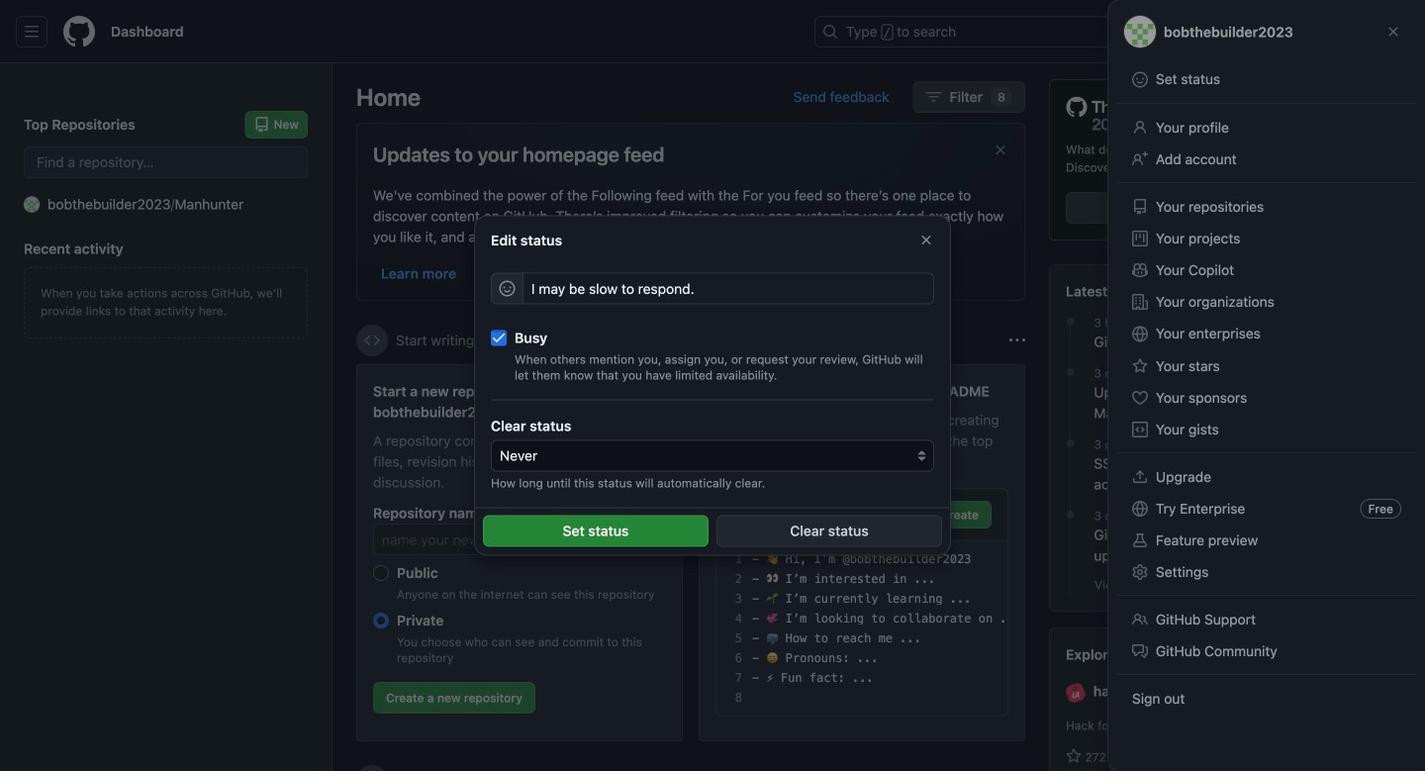 Task type: describe. For each thing, give the bounding box(es) containing it.
command palette image
[[1137, 24, 1153, 40]]

2 dot fill image from the top
[[1063, 436, 1078, 452]]

explore repositories navigation
[[1049, 628, 1402, 771]]

account element
[[0, 63, 333, 771]]

1 dot fill image from the top
[[1063, 364, 1078, 380]]



Task type: locate. For each thing, give the bounding box(es) containing it.
triangle down image
[[1223, 24, 1238, 40]]

explore element
[[1049, 79, 1402, 771]]

issue opened image
[[1267, 24, 1283, 40]]

2 vertical spatial dot fill image
[[1063, 507, 1078, 523]]

1 vertical spatial dot fill image
[[1063, 436, 1078, 452]]

dot fill image
[[1063, 314, 1078, 330]]

homepage image
[[63, 16, 95, 48]]

0 vertical spatial dot fill image
[[1063, 364, 1078, 380]]

dot fill image
[[1063, 364, 1078, 380], [1063, 436, 1078, 452], [1063, 507, 1078, 523]]

plus image
[[1199, 24, 1215, 40]]

3 dot fill image from the top
[[1063, 507, 1078, 523]]

star image
[[1066, 748, 1082, 764]]



Task type: vqa. For each thing, say whether or not it's contained in the screenshot.
first dot fill image
yes



